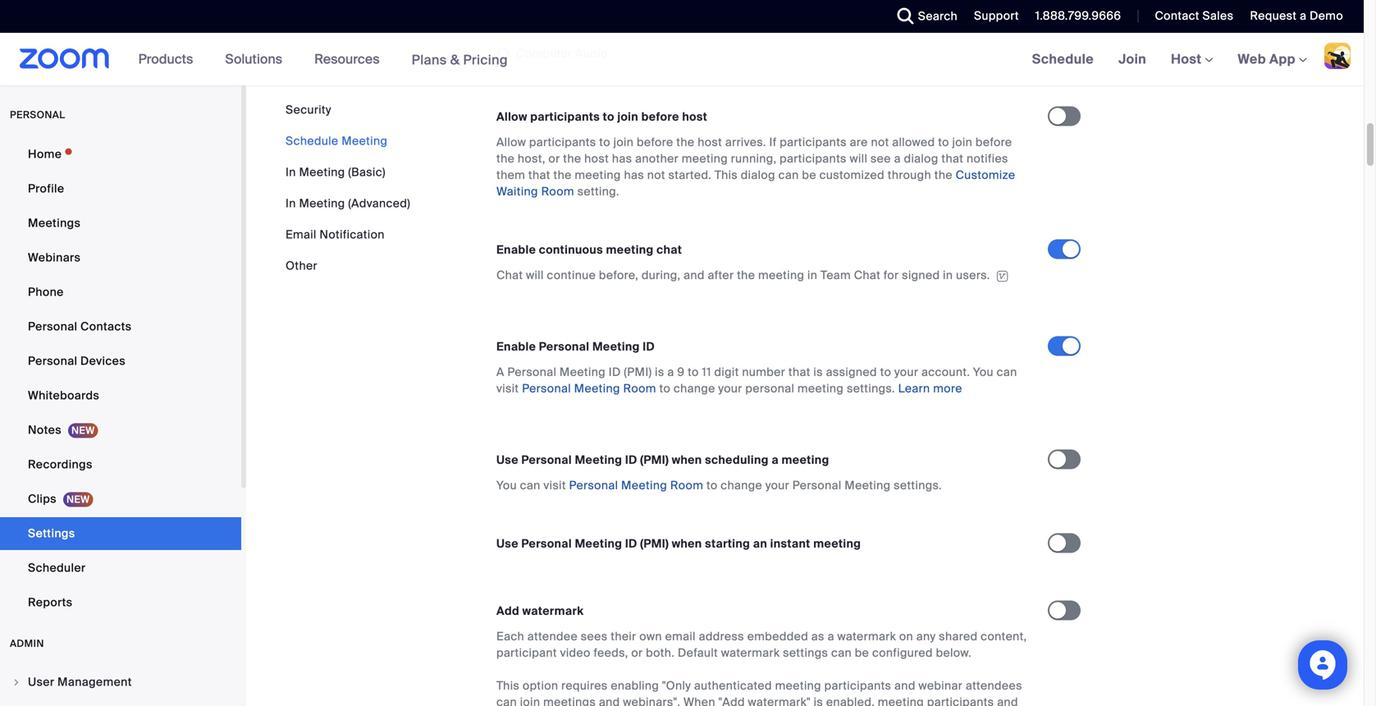 Task type: locate. For each thing, give the bounding box(es) containing it.
1 vertical spatial host
[[698, 135, 723, 150]]

personal meeting room link down enable personal meeting id
[[522, 381, 657, 396]]

meeting inside application
[[759, 268, 805, 283]]

webinars link
[[0, 241, 241, 274]]

not down another
[[648, 168, 666, 183]]

you inside you can visit
[[974, 365, 994, 380]]

be left customized
[[802, 168, 817, 183]]

management
[[58, 674, 132, 690]]

0 horizontal spatial be
[[802, 168, 817, 183]]

personal meeting room link
[[522, 381, 657, 396], [569, 478, 704, 493]]

1 vertical spatial be
[[855, 645, 870, 661]]

(pmi) left 9
[[624, 365, 652, 380]]

to up use personal meeting id (pmi) when scheduling a meeting
[[660, 381, 671, 396]]

2 allow from the top
[[497, 135, 526, 150]]

0 vertical spatial this
[[715, 168, 738, 183]]

0 horizontal spatial room
[[542, 184, 575, 199]]

0 vertical spatial settings.
[[847, 381, 896, 396]]

personal meeting room link down use personal meeting id (pmi) when scheduling a meeting
[[569, 478, 704, 493]]

1 horizontal spatial room
[[624, 381, 657, 396]]

that
[[942, 151, 964, 166], [529, 168, 551, 183], [789, 365, 811, 380]]

this left option
[[497, 678, 520, 693]]

(pmi) for scheduling
[[641, 452, 669, 468]]

scheduling
[[705, 452, 769, 468]]

allow
[[497, 109, 528, 124], [497, 135, 526, 150]]

home link
[[0, 138, 241, 171]]

1 allow from the top
[[497, 109, 528, 124]]

2 horizontal spatial that
[[942, 151, 964, 166]]

demo
[[1310, 8, 1344, 23]]

0 horizontal spatial you
[[497, 478, 517, 493]]

personal devices
[[28, 353, 126, 369]]

1 vertical spatial (pmi)
[[641, 452, 669, 468]]

chat left continue
[[497, 268, 523, 283]]

zoom logo image
[[20, 48, 110, 69]]

that left notifies
[[942, 151, 964, 166]]

0 horizontal spatial and
[[599, 695, 620, 706]]

when up you can visit personal meeting room to change your personal meeting settings.
[[672, 452, 702, 468]]

solutions button
[[225, 33, 290, 85]]

user management menu item
[[0, 667, 241, 698]]

visit
[[497, 381, 519, 396], [544, 478, 566, 493]]

banner
[[0, 33, 1365, 87]]

continue
[[547, 268, 596, 283]]

a inside the allow participants to join before the host arrives. if participants are not allowed to join before the host, or the host has another meeting running, participants will see a dialog that notifies them that the meeting has not started. this dialog can be customized through the
[[895, 151, 901, 166]]

can inside you can visit
[[997, 365, 1018, 380]]

1 vertical spatial visit
[[544, 478, 566, 493]]

host
[[683, 109, 708, 124], [698, 135, 723, 150], [585, 151, 609, 166]]

join down option
[[520, 695, 541, 706]]

personal
[[10, 108, 65, 121]]

meeting down assigned
[[798, 381, 844, 396]]

a right as on the bottom right of the page
[[828, 629, 835, 644]]

participants
[[531, 109, 600, 124], [529, 135, 597, 150], [780, 135, 847, 150], [780, 151, 847, 166], [825, 678, 892, 693], [928, 695, 995, 706]]

1 horizontal spatial and
[[684, 268, 705, 283]]

id
[[643, 339, 655, 354], [609, 365, 621, 380], [626, 452, 638, 468], [626, 536, 638, 551]]

be left configured
[[855, 645, 870, 661]]

running,
[[731, 151, 777, 166]]

1 horizontal spatial change
[[721, 478, 763, 493]]

you can visit
[[497, 365, 1018, 396]]

0 vertical spatial that
[[942, 151, 964, 166]]

see
[[871, 151, 892, 166]]

enable for enable continuous meeting chat
[[497, 242, 536, 257]]

1 vertical spatial not
[[648, 168, 666, 183]]

profile
[[28, 181, 64, 196]]

1 vertical spatial that
[[529, 168, 551, 183]]

support link
[[962, 0, 1024, 33], [975, 8, 1020, 23]]

this down "running,"
[[715, 168, 738, 183]]

personal meeting room link for personal
[[569, 478, 704, 493]]

room up use personal meeting id (pmi) when scheduling a meeting
[[624, 381, 657, 396]]

can inside the this option requires enabling "only authenticated meeting participants and webinar attendees can join meetings and webinars". when "add watermark" is enabled, meeting participants an
[[497, 695, 517, 706]]

when for scheduling
[[672, 452, 702, 468]]

email notification
[[286, 227, 385, 242]]

0 vertical spatial enable
[[497, 242, 536, 257]]

1 horizontal spatial you
[[974, 365, 994, 380]]

your down digit
[[719, 381, 743, 396]]

1 vertical spatial room
[[624, 381, 657, 396]]

chat
[[657, 242, 683, 257]]

this option requires enabling "only authenticated meeting participants and webinar attendees can join meetings and webinars". when "add watermark" is enabled, meeting participants an
[[497, 678, 1023, 706]]

0 vertical spatial will
[[850, 151, 868, 166]]

0 horizontal spatial in
[[808, 268, 818, 283]]

0 vertical spatial host
[[683, 109, 708, 124]]

room down use personal meeting id (pmi) when scheduling a meeting
[[671, 478, 704, 493]]

not
[[871, 135, 890, 150], [648, 168, 666, 183]]

room right waiting
[[542, 184, 575, 199]]

meeting left team
[[759, 268, 805, 283]]

(pmi)
[[624, 365, 652, 380], [641, 452, 669, 468], [641, 536, 669, 551]]

1 use from the top
[[497, 452, 519, 468]]

room inside customize waiting room
[[542, 184, 575, 199]]

0 vertical spatial and
[[684, 268, 705, 283]]

enable
[[497, 242, 536, 257], [497, 339, 536, 354]]

change down scheduling
[[721, 478, 763, 493]]

to down scheduling
[[707, 478, 718, 493]]

watermark up attendee
[[523, 604, 584, 619]]

user management
[[28, 674, 132, 690]]

1 vertical spatial enable
[[497, 339, 536, 354]]

1 in from the top
[[286, 165, 296, 180]]

1 horizontal spatial be
[[855, 645, 870, 661]]

request a demo link
[[1238, 0, 1365, 33], [1251, 8, 1344, 23]]

2 vertical spatial room
[[671, 478, 704, 493]]

is left enabled,
[[814, 695, 824, 706]]

schedule inside the 'schedule' "link"
[[1033, 50, 1094, 68]]

0 horizontal spatial visit
[[497, 381, 519, 396]]

0 vertical spatial you
[[974, 365, 994, 380]]

join down allow participants to join before host
[[614, 135, 634, 150]]

2 horizontal spatial room
[[671, 478, 704, 493]]

be inside the allow participants to join before the host arrives. if participants are not allowed to join before the host, or the host has another meeting running, participants will see a dialog that notifies them that the meeting has not started. this dialog can be customized through the
[[802, 168, 817, 183]]

0 vertical spatial room
[[542, 184, 575, 199]]

2 vertical spatial your
[[766, 478, 790, 493]]

this inside the this option requires enabling "only authenticated meeting participants and webinar attendees can join meetings and webinars". when "add watermark" is enabled, meeting participants an
[[497, 678, 520, 693]]

menu bar
[[286, 102, 411, 274]]

in left team
[[808, 268, 818, 283]]

shared
[[939, 629, 978, 644]]

team
[[821, 268, 851, 283]]

0 horizontal spatial will
[[526, 268, 544, 283]]

1 enable from the top
[[497, 242, 536, 257]]

0 vertical spatial schedule
[[1033, 50, 1094, 68]]

each
[[497, 629, 525, 644]]

the up another
[[677, 135, 695, 150]]

use for use personal meeting id (pmi) when scheduling a meeting
[[497, 452, 519, 468]]

2 horizontal spatial your
[[895, 365, 919, 380]]

learn
[[899, 381, 931, 396]]

the right the after
[[737, 268, 756, 283]]

digit
[[715, 365, 739, 380]]

has
[[612, 151, 632, 166], [624, 168, 644, 183]]

0 horizontal spatial schedule
[[286, 133, 339, 149]]

1 horizontal spatial will
[[850, 151, 868, 166]]

learn more
[[899, 381, 963, 396]]

1 vertical spatial personal meeting room link
[[569, 478, 704, 493]]

host left arrives.
[[698, 135, 723, 150]]

0 vertical spatial personal meeting room link
[[522, 381, 657, 396]]

the
[[677, 135, 695, 150], [497, 151, 515, 166], [563, 151, 582, 166], [554, 168, 572, 183], [935, 168, 953, 183], [737, 268, 756, 283]]

(pmi) up you can visit personal meeting room to change your personal meeting settings.
[[641, 452, 669, 468]]

1 vertical spatial when
[[672, 536, 702, 551]]

profile picture image
[[1325, 43, 1351, 69]]

will down the are
[[850, 151, 868, 166]]

1 vertical spatial or
[[632, 645, 643, 661]]

to right assigned
[[881, 365, 892, 380]]

1 vertical spatial schedule
[[286, 133, 339, 149]]

change down the 11
[[674, 381, 716, 396]]

0 vertical spatial allow
[[497, 109, 528, 124]]

1 horizontal spatial in
[[943, 268, 954, 283]]

1 vertical spatial this
[[497, 678, 520, 693]]

0 vertical spatial use
[[497, 452, 519, 468]]

you for you can visit personal meeting room to change your personal meeting settings.
[[497, 478, 517, 493]]

or inside each attendee sees their own email address embedded as a watermark on any shared content, participant video feeds, or both. default watermark settings can be configured below.
[[632, 645, 643, 661]]

1 vertical spatial in
[[286, 196, 296, 211]]

enable up a
[[497, 339, 536, 354]]

plans & pricing link
[[412, 51, 508, 68], [412, 51, 508, 68]]

0 horizontal spatial your
[[719, 381, 743, 396]]

has down another
[[624, 168, 644, 183]]

and left the after
[[684, 268, 705, 283]]

a personal meeting id (pmi) is a 9 to 11 digit number that is assigned to your account.
[[497, 365, 974, 380]]

0 vertical spatial in
[[286, 165, 296, 180]]

in meeting (basic) link
[[286, 165, 386, 180]]

support version for enable continuous meeting chat image
[[995, 270, 1011, 282]]

host up "started." at top
[[683, 109, 708, 124]]

1 vertical spatial use
[[497, 536, 519, 551]]

recordings
[[28, 457, 93, 472]]

1 vertical spatial change
[[721, 478, 763, 493]]

will left continue
[[526, 268, 544, 283]]

0 vertical spatial not
[[871, 135, 890, 150]]

app
[[1270, 50, 1296, 68]]

0 horizontal spatial watermark
[[523, 604, 584, 619]]

attendees
[[966, 678, 1023, 693]]

security link
[[286, 102, 332, 117]]

1 vertical spatial you
[[497, 478, 517, 493]]

0 vertical spatial dialog
[[904, 151, 939, 166]]

if
[[770, 135, 777, 150]]

schedule down 1.888.799.9666
[[1033, 50, 1094, 68]]

0 horizontal spatial not
[[648, 168, 666, 183]]

in meeting (basic)
[[286, 165, 386, 180]]

you for you can visit
[[974, 365, 994, 380]]

2 when from the top
[[672, 536, 702, 551]]

1 horizontal spatial not
[[871, 135, 890, 150]]

that down host,
[[529, 168, 551, 183]]

in for in meeting (advanced)
[[286, 196, 296, 211]]

enable continuous meeting chat
[[497, 242, 683, 257]]

before for host
[[642, 109, 680, 124]]

visit inside you can visit
[[497, 381, 519, 396]]

0 vertical spatial visit
[[497, 381, 519, 396]]

0 horizontal spatial chat
[[497, 268, 523, 283]]

1 vertical spatial your
[[719, 381, 743, 396]]

them
[[497, 168, 526, 183]]

0 horizontal spatial change
[[674, 381, 716, 396]]

embedded
[[748, 629, 809, 644]]

both.
[[646, 645, 675, 661]]

host up setting.
[[585, 151, 609, 166]]

0 vertical spatial (pmi)
[[624, 365, 652, 380]]

(advanced)
[[348, 196, 411, 211]]

to
[[603, 109, 615, 124], [600, 135, 611, 150], [939, 135, 950, 150], [688, 365, 699, 380], [881, 365, 892, 380], [660, 381, 671, 396], [707, 478, 718, 493]]

1 vertical spatial and
[[895, 678, 916, 693]]

0 vertical spatial when
[[672, 452, 702, 468]]

in up email
[[286, 196, 296, 211]]

1 horizontal spatial visit
[[544, 478, 566, 493]]

2 vertical spatial watermark
[[721, 645, 780, 661]]

(pmi) left starting
[[641, 536, 669, 551]]

computer audio
[[516, 46, 608, 61]]

the inside application
[[737, 268, 756, 283]]

home
[[28, 147, 62, 162]]

0 horizontal spatial dialog
[[741, 168, 776, 183]]

enable left the continuous
[[497, 242, 536, 257]]

0 vertical spatial be
[[802, 168, 817, 183]]

0 horizontal spatial or
[[549, 151, 560, 166]]

1 horizontal spatial watermark
[[721, 645, 780, 661]]

the right them
[[554, 168, 572, 183]]

not up see
[[871, 135, 890, 150]]

use
[[497, 452, 519, 468], [497, 536, 519, 551]]

and down requires
[[599, 695, 620, 706]]

or right host,
[[549, 151, 560, 166]]

0 horizontal spatial this
[[497, 678, 520, 693]]

allowed
[[893, 135, 936, 150]]

0 vertical spatial or
[[549, 151, 560, 166]]

chat left for
[[855, 268, 881, 283]]

allow inside the allow participants to join before the host arrives. if participants are not allowed to join before the host, or the host has another meeting running, participants will see a dialog that notifies them that the meeting has not started. this dialog can be customized through the
[[497, 135, 526, 150]]

meeting up watermark"
[[776, 678, 822, 693]]

or inside the allow participants to join before the host arrives. if participants are not allowed to join before the host, or the host has another meeting running, participants will see a dialog that notifies them that the meeting has not started. this dialog can be customized through the
[[549, 151, 560, 166]]

0 vertical spatial has
[[612, 151, 632, 166]]

this inside the allow participants to join before the host arrives. if participants are not allowed to join before the host, or the host has another meeting running, participants will see a dialog that notifies them that the meeting has not started. this dialog can be customized through the
[[715, 168, 738, 183]]

each attendee sees their own email address embedded as a watermark on any shared content, participant video feeds, or both. default watermark settings can be configured below.
[[497, 629, 1027, 661]]

or
[[549, 151, 560, 166], [632, 645, 643, 661]]

customized
[[820, 168, 885, 183]]

2 use from the top
[[497, 536, 519, 551]]

in left users.
[[943, 268, 954, 283]]

join up notifies
[[953, 135, 973, 150]]

1 vertical spatial will
[[526, 268, 544, 283]]

1 vertical spatial has
[[624, 168, 644, 183]]

when left starting
[[672, 536, 702, 551]]

schedule for schedule
[[1033, 50, 1094, 68]]

1 horizontal spatial schedule
[[1033, 50, 1094, 68]]

in for in meeting (basic)
[[286, 165, 296, 180]]

room for waiting
[[542, 184, 575, 199]]

and down configured
[[895, 678, 916, 693]]

2 horizontal spatial watermark
[[838, 629, 897, 644]]

1 vertical spatial allow
[[497, 135, 526, 150]]

2 horizontal spatial and
[[895, 678, 916, 693]]

has left another
[[612, 151, 632, 166]]

1 horizontal spatial dialog
[[904, 151, 939, 166]]

personal meeting room link for to
[[522, 381, 657, 396]]

1 horizontal spatial or
[[632, 645, 643, 661]]

2 vertical spatial (pmi)
[[641, 536, 669, 551]]

contact sales
[[1156, 8, 1234, 23]]

profile link
[[0, 172, 241, 205]]

visit for you can visit personal meeting room to change your personal meeting settings.
[[544, 478, 566, 493]]

a
[[497, 365, 505, 380]]

phone link
[[0, 276, 241, 309]]

will inside chat will continue before, during, and after the meeting in team chat for signed in users. application
[[526, 268, 544, 283]]

that up the personal
[[789, 365, 811, 380]]

2 in from the top
[[286, 196, 296, 211]]

1 horizontal spatial your
[[766, 478, 790, 493]]

dialog down the allowed
[[904, 151, 939, 166]]

your down scheduling
[[766, 478, 790, 493]]

1 horizontal spatial that
[[789, 365, 811, 380]]

number
[[742, 365, 786, 380]]

1 horizontal spatial chat
[[855, 268, 881, 283]]

0 vertical spatial watermark
[[523, 604, 584, 619]]

1 horizontal spatial this
[[715, 168, 738, 183]]

personal meeting room to change your personal meeting settings.
[[522, 381, 896, 396]]

1 vertical spatial watermark
[[838, 629, 897, 644]]

contact
[[1156, 8, 1200, 23]]

2 vertical spatial that
[[789, 365, 811, 380]]

meetings
[[544, 695, 596, 706]]

2 enable from the top
[[497, 339, 536, 354]]

dialog down "running,"
[[741, 168, 776, 183]]

or down 'their'
[[632, 645, 643, 661]]

a right see
[[895, 151, 901, 166]]

phone
[[28, 284, 64, 300]]

your up learn
[[895, 365, 919, 380]]

default
[[678, 645, 718, 661]]

watermark up configured
[[838, 629, 897, 644]]

watermark down embedded on the bottom right of page
[[721, 645, 780, 661]]

and
[[684, 268, 705, 283], [895, 678, 916, 693], [599, 695, 620, 706]]

schedule down security
[[286, 133, 339, 149]]

when for starting
[[672, 536, 702, 551]]

schedule
[[1033, 50, 1094, 68], [286, 133, 339, 149]]

settings.
[[847, 381, 896, 396], [894, 478, 943, 493]]

support
[[975, 8, 1020, 23]]

pricing
[[463, 51, 508, 68]]

enabling
[[611, 678, 659, 693]]

1 when from the top
[[672, 452, 702, 468]]

dialog
[[904, 151, 939, 166], [741, 168, 776, 183]]

in down schedule meeting link
[[286, 165, 296, 180]]



Task type: describe. For each thing, give the bounding box(es) containing it.
to right the allowed
[[939, 135, 950, 150]]

settings
[[28, 526, 75, 541]]

0 vertical spatial change
[[674, 381, 716, 396]]

a left 9
[[668, 365, 675, 380]]

reports link
[[0, 586, 241, 619]]

customize
[[956, 168, 1016, 183]]

requires
[[562, 678, 608, 693]]

a right scheduling
[[772, 452, 779, 468]]

allow for allow participants to join before the host arrives. if participants are not allowed to join before the host, or the host has another meeting running, participants will see a dialog that notifies them that the meeting has not started. this dialog can be customized through the
[[497, 135, 526, 150]]

during,
[[642, 268, 681, 283]]

or for the
[[549, 151, 560, 166]]

to down the audio
[[603, 109, 615, 124]]

webinars".
[[623, 695, 681, 706]]

enable for enable personal meeting id
[[497, 339, 536, 354]]

web
[[1239, 50, 1267, 68]]

continuous
[[539, 242, 603, 257]]

configured
[[873, 645, 933, 661]]

product information navigation
[[126, 33, 520, 87]]

through
[[888, 168, 932, 183]]

add
[[497, 604, 520, 619]]

admin
[[10, 637, 44, 650]]

meeting down webinar
[[878, 695, 925, 706]]

0 vertical spatial your
[[895, 365, 919, 380]]

id for scheduling
[[626, 452, 638, 468]]

customize waiting room
[[497, 168, 1016, 199]]

scheduler
[[28, 560, 86, 576]]

waiting
[[497, 184, 538, 199]]

enable personal meeting id
[[497, 339, 655, 354]]

visit for you can visit
[[497, 381, 519, 396]]

menu bar containing security
[[286, 102, 411, 274]]

1 in from the left
[[808, 268, 818, 283]]

2 vertical spatial host
[[585, 151, 609, 166]]

personal contacts link
[[0, 310, 241, 343]]

content,
[[981, 629, 1027, 644]]

(basic)
[[348, 165, 386, 180]]

authenticated
[[695, 678, 773, 693]]

2 chat from the left
[[855, 268, 881, 283]]

meeting up setting.
[[575, 168, 621, 183]]

can inside each attendee sees their own email address embedded as a watermark on any shared content, participant video feeds, or both. default watermark settings can be configured below.
[[832, 645, 852, 661]]

devices
[[80, 353, 126, 369]]

other link
[[286, 258, 318, 273]]

be inside each attendee sees their own email address embedded as a watermark on any shared content, participant video feeds, or both. default watermark settings can be configured below.
[[855, 645, 870, 661]]

is left assigned
[[814, 365, 823, 380]]

settings
[[783, 645, 829, 661]]

1 chat from the left
[[497, 268, 523, 283]]

meeting right instant
[[814, 536, 862, 551]]

reports
[[28, 595, 73, 610]]

right image
[[11, 677, 21, 687]]

scheduler link
[[0, 552, 241, 585]]

schedule for schedule meeting
[[286, 133, 339, 149]]

a left demo
[[1301, 8, 1307, 23]]

join link
[[1107, 33, 1159, 85]]

notification
[[320, 227, 385, 242]]

allow for allow participants to join before host
[[497, 109, 528, 124]]

email
[[666, 629, 696, 644]]

a inside each attendee sees their own email address embedded as a watermark on any shared content, participant video feeds, or both. default watermark settings can be configured below.
[[828, 629, 835, 644]]

customize waiting room link
[[497, 168, 1016, 199]]

chat will continue before, during, and after the meeting in team chat for signed in users.
[[497, 268, 991, 283]]

resources button
[[315, 33, 387, 85]]

meeting up "started." at top
[[682, 151, 728, 166]]

webinar
[[919, 678, 963, 693]]

an
[[753, 536, 768, 551]]

products button
[[138, 33, 201, 85]]

participant
[[497, 645, 557, 661]]

2 in from the left
[[943, 268, 954, 283]]

web app button
[[1239, 50, 1308, 68]]

starting
[[705, 536, 751, 551]]

as
[[812, 629, 825, 644]]

join
[[1119, 50, 1147, 68]]

watermark"
[[748, 695, 811, 706]]

personal menu menu
[[0, 138, 241, 621]]

before,
[[599, 268, 639, 283]]

recordings link
[[0, 448, 241, 481]]

any
[[917, 629, 936, 644]]

personal
[[746, 381, 795, 396]]

signed
[[902, 268, 940, 283]]

request
[[1251, 8, 1298, 23]]

sees
[[581, 629, 608, 644]]

search
[[919, 9, 958, 24]]

chat will continue before, during, and after the meeting in team chat for signed in users. application
[[497, 267, 1034, 284]]

0 horizontal spatial that
[[529, 168, 551, 183]]

host button
[[1172, 50, 1214, 68]]

sales
[[1203, 8, 1234, 23]]

products
[[138, 50, 193, 68]]

or for both.
[[632, 645, 643, 661]]

their
[[611, 629, 637, 644]]

is left 9
[[655, 365, 665, 380]]

meetings navigation
[[1020, 33, 1365, 87]]

email notification link
[[286, 227, 385, 242]]

users.
[[957, 268, 991, 283]]

to right 9
[[688, 365, 699, 380]]

banner containing products
[[0, 33, 1365, 87]]

after
[[708, 268, 734, 283]]

2 vertical spatial and
[[599, 695, 620, 706]]

1.888.799.9666 button up join
[[1024, 0, 1126, 33]]

whiteboards link
[[0, 379, 241, 412]]

join up another
[[618, 109, 639, 124]]

attendee
[[528, 629, 578, 644]]

use personal meeting id (pmi) when starting an instant meeting
[[497, 536, 862, 551]]

notifies
[[967, 151, 1009, 166]]

(pmi) for a
[[624, 365, 652, 380]]

on
[[900, 629, 914, 644]]

(pmi) for starting
[[641, 536, 669, 551]]

allow participants to join before the host arrives. if participants are not allowed to join before the host, or the host has another meeting running, participants will see a dialog that notifies them that the meeting has not started. this dialog can be customized through the
[[497, 135, 1013, 183]]

meetings link
[[0, 207, 241, 240]]

resources
[[315, 50, 380, 68]]

and inside application
[[684, 268, 705, 283]]

to down allow participants to join before host
[[600, 135, 611, 150]]

1 vertical spatial settings.
[[894, 478, 943, 493]]

"only
[[662, 678, 691, 693]]

the right host,
[[563, 151, 582, 166]]

in meeting (advanced)
[[286, 196, 411, 211]]

meeting up before,
[[606, 242, 654, 257]]

computer
[[516, 46, 573, 61]]

will inside the allow participants to join before the host arrives. if participants are not allowed to join before the host, or the host has another meeting running, participants will see a dialog that notifies them that the meeting has not started. this dialog can be customized through the
[[850, 151, 868, 166]]

you can visit personal meeting room to change your personal meeting settings.
[[497, 478, 943, 493]]

use for use personal meeting id (pmi) when starting an instant meeting
[[497, 536, 519, 551]]

1.888.799.9666 button up the 'schedule' "link"
[[1036, 8, 1122, 23]]

option
[[523, 678, 559, 693]]

1 vertical spatial dialog
[[741, 168, 776, 183]]

web app
[[1239, 50, 1296, 68]]

id for starting
[[626, 536, 638, 551]]

below.
[[936, 645, 972, 661]]

use personal meeting id (pmi) when scheduling a meeting
[[497, 452, 830, 468]]

join inside the this option requires enabling "only authenticated meeting participants and webinar attendees can join meetings and webinars". when "add watermark" is enabled, meeting participants an
[[520, 695, 541, 706]]

can inside the allow participants to join before the host arrives. if participants are not allowed to join before the host, or the host has another meeting running, participants will see a dialog that notifies them that the meeting has not started. this dialog can be customized through the
[[779, 168, 799, 183]]

meeting right scheduling
[[782, 452, 830, 468]]

feeds,
[[594, 645, 629, 661]]

before for the
[[637, 135, 674, 150]]

another
[[636, 151, 679, 166]]

setting.
[[575, 184, 620, 199]]

id for a
[[609, 365, 621, 380]]

"add
[[719, 695, 745, 706]]

enabled,
[[827, 695, 875, 706]]

is inside the this option requires enabling "only authenticated meeting participants and webinar attendees can join meetings and webinars". when "add watermark" is enabled, meeting participants an
[[814, 695, 824, 706]]

clips link
[[0, 483, 241, 516]]

arrives.
[[726, 135, 767, 150]]

room for meeting
[[624, 381, 657, 396]]

the up them
[[497, 151, 515, 166]]

the right "through"
[[935, 168, 953, 183]]

address
[[699, 629, 745, 644]]



Task type: vqa. For each thing, say whether or not it's contained in the screenshot.
the profile
yes



